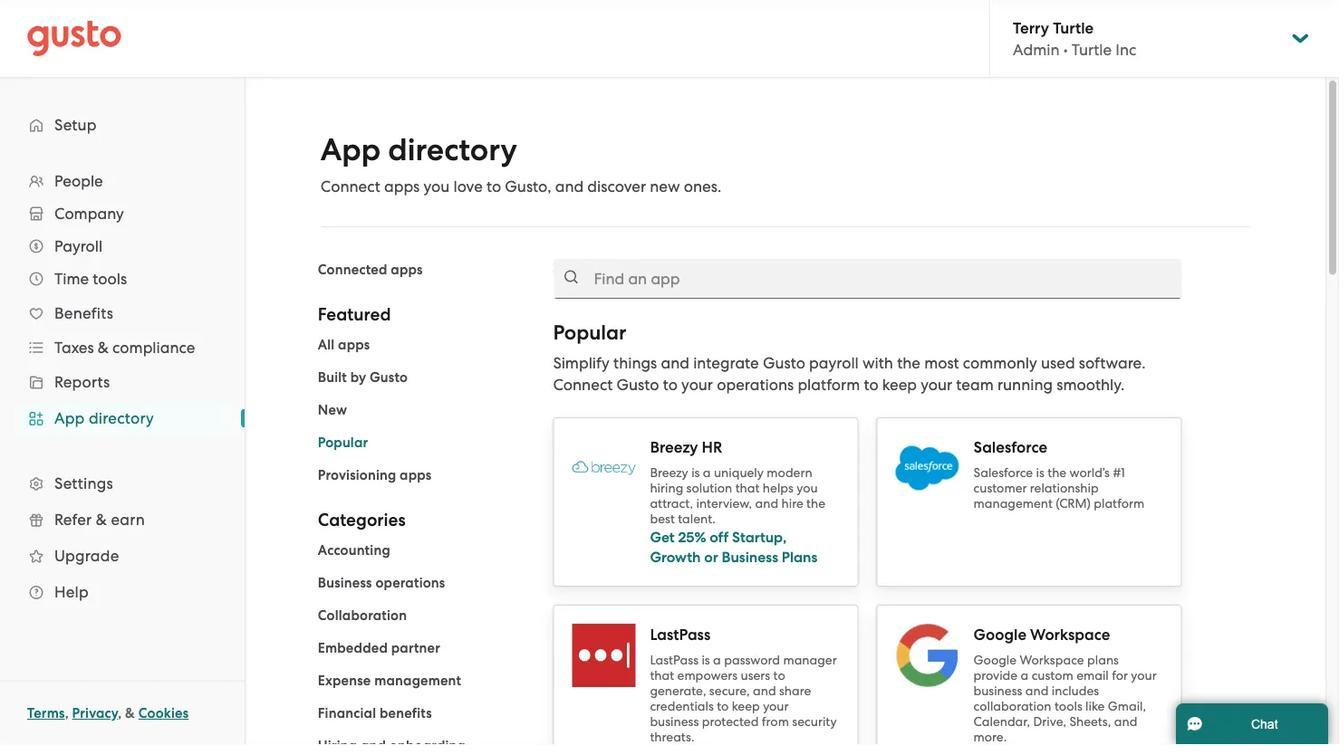 Task type: vqa. For each thing, say whether or not it's contained in the screenshot.
Refer & earn link
yes



Task type: describe. For each thing, give the bounding box(es) containing it.
team
[[956, 376, 994, 394]]

new
[[650, 178, 680, 196]]

0 vertical spatial workspace
[[1030, 626, 1110, 644]]

startup,
[[732, 529, 787, 546]]

business inside google workspace google workspace plans provide a custom email for your business and includes collaboration tools like gmail, calendar, drive, sheets, and more.
[[974, 684, 1022, 699]]

share
[[779, 684, 811, 699]]

off
[[710, 529, 729, 546]]

time
[[54, 270, 89, 288]]

and down gmail,
[[1114, 715, 1137, 730]]

smoothly.
[[1057, 376, 1125, 394]]

expense management
[[318, 673, 461, 689]]

platform inside simplify things and integrate gusto payroll with the most commonly used software. connect gusto to your operations platform to keep your team running smoothly.
[[798, 376, 860, 394]]

1 vertical spatial turtle
[[1072, 41, 1112, 59]]

2 horizontal spatial gusto
[[763, 354, 805, 372]]

accounting
[[318, 543, 390, 559]]

app for app directory connect apps you love to gusto, and discover new ones.
[[321, 132, 381, 169]]

upgrade link
[[18, 540, 227, 573]]

get
[[650, 529, 675, 546]]

list for featured
[[318, 334, 526, 487]]

0 horizontal spatial management
[[374, 673, 461, 689]]

0 horizontal spatial gusto
[[370, 370, 408, 386]]

tools inside dropdown button
[[93, 270, 127, 288]]

collaboration link
[[318, 608, 407, 624]]

directory for app directory connect apps you love to gusto, and discover new ones.
[[388, 132, 517, 169]]

chat button
[[1176, 704, 1328, 746]]

users
[[741, 669, 770, 684]]

built
[[318, 370, 347, 386]]

benefits link
[[18, 297, 227, 330]]

privacy
[[72, 706, 118, 722]]

used
[[1041, 354, 1075, 372]]

refer
[[54, 511, 92, 529]]

ones.
[[684, 178, 722, 196]]

1 breezy from the top
[[650, 438, 698, 457]]

terry turtle admin • turtle inc
[[1013, 18, 1136, 59]]

financial benefits
[[318, 706, 432, 722]]

collaboration
[[318, 608, 407, 624]]

earn
[[111, 511, 145, 529]]

simplify things and integrate gusto payroll with the most commonly used software. connect gusto to your operations platform to keep your team running smoothly.
[[553, 354, 1146, 394]]

taxes & compliance
[[54, 339, 195, 357]]

is inside breezy hr breezy is a uniquely modern hiring solution that helps you attract, interview, and hire the best talent. get 25% off startup, growth or business plans
[[691, 466, 700, 481]]

1 vertical spatial workspace
[[1020, 653, 1084, 668]]

connected apps link
[[318, 262, 423, 278]]

new link
[[318, 402, 347, 419]]

the inside simplify things and integrate gusto payroll with the most commonly used software. connect gusto to your operations platform to keep your team running smoothly.
[[897, 354, 920, 372]]

your inside google workspace google workspace plans provide a custom email for your business and includes collaboration tools like gmail, calendar, drive, sheets, and more.
[[1131, 669, 1157, 684]]

solution
[[686, 481, 732, 496]]

relationship
[[1030, 481, 1099, 496]]

embedded partner link
[[318, 641, 440, 657]]

business inside lastpass lastpass is a password manager that empowers users to generate, secure, and share credentials to keep your business protected from security threats.
[[650, 715, 699, 730]]

interview,
[[696, 497, 752, 511]]

help
[[54, 583, 89, 602]]

featured
[[318, 304, 391, 325]]

time tools button
[[18, 263, 227, 295]]

benefits
[[54, 304, 113, 323]]

setup
[[54, 116, 97, 134]]

password
[[724, 653, 780, 668]]

talent.
[[678, 512, 716, 527]]

is for lastpass
[[702, 653, 710, 668]]

(crm)
[[1056, 497, 1091, 511]]

protected
[[702, 715, 759, 730]]

all
[[318, 337, 335, 353]]

is for salesforce
[[1036, 466, 1044, 481]]

simplify
[[553, 354, 610, 372]]

list containing people
[[0, 165, 245, 611]]

or
[[704, 549, 718, 567]]

cookies
[[138, 706, 189, 722]]

provisioning
[[318, 468, 396, 484]]

expense
[[318, 673, 371, 689]]

customer
[[974, 481, 1027, 496]]

drive,
[[1033, 715, 1066, 730]]

financial
[[318, 706, 376, 722]]

uniquely
[[714, 466, 764, 481]]

with
[[863, 354, 893, 372]]

settings
[[54, 475, 113, 493]]

connect inside simplify things and integrate gusto payroll with the most commonly used software. connect gusto to your operations platform to keep your team running smoothly.
[[553, 376, 613, 394]]

chat
[[1251, 718, 1278, 732]]

generate,
[[650, 684, 706, 699]]

terry
[[1013, 18, 1049, 37]]

platform inside salesforce salesforce is the world's #1 customer relationship management (crm) platform
[[1094, 497, 1144, 511]]

apps for all apps
[[338, 337, 370, 353]]

taxes
[[54, 339, 94, 357]]

custom
[[1032, 669, 1073, 684]]

keep inside lastpass lastpass is a password manager that empowers users to generate, secure, and share credentials to keep your business protected from security threats.
[[732, 699, 760, 714]]

refer & earn link
[[18, 504, 227, 536]]

connected apps
[[318, 262, 423, 278]]

admin
[[1013, 41, 1060, 59]]

gusto navigation element
[[0, 78, 245, 640]]

1 horizontal spatial gusto
[[617, 376, 659, 394]]

new
[[318, 402, 347, 419]]

list for categories
[[318, 540, 526, 746]]

running
[[997, 376, 1053, 394]]

upgrade
[[54, 547, 119, 565]]

connected
[[318, 262, 387, 278]]

includes
[[1052, 684, 1099, 699]]

best
[[650, 512, 675, 527]]

hr
[[702, 438, 722, 457]]

your down integrate
[[681, 376, 713, 394]]

the inside breezy hr breezy is a uniquely modern hiring solution that helps you attract, interview, and hire the best talent. get 25% off startup, growth or business plans
[[806, 497, 825, 511]]

business inside breezy hr breezy is a uniquely modern hiring solution that helps you attract, interview, and hire the best talent. get 25% off startup, growth or business plans
[[722, 549, 778, 567]]

and inside breezy hr breezy is a uniquely modern hiring solution that helps you attract, interview, and hire the best talent. get 25% off startup, growth or business plans
[[755, 497, 778, 511]]

apps for provisioning apps
[[400, 468, 432, 484]]

people button
[[18, 165, 227, 198]]

company
[[54, 205, 124, 223]]

apps for connected apps
[[391, 262, 423, 278]]

plans
[[782, 549, 818, 567]]

your down most
[[921, 376, 952, 394]]

categories
[[318, 510, 406, 531]]

business operations
[[318, 575, 445, 592]]

management inside salesforce salesforce is the world's #1 customer relationship management (crm) platform
[[974, 497, 1053, 511]]

all apps
[[318, 337, 370, 353]]



Task type: locate. For each thing, give the bounding box(es) containing it.
operations
[[717, 376, 794, 394], [375, 575, 445, 592]]

0 horizontal spatial app
[[54, 410, 85, 428]]

popular down new link
[[318, 435, 368, 451]]

2 vertical spatial a
[[1021, 669, 1029, 684]]

0 vertical spatial keep
[[882, 376, 917, 394]]

threats.
[[650, 730, 694, 745]]

2 vertical spatial the
[[806, 497, 825, 511]]

for
[[1112, 669, 1128, 684]]

1 horizontal spatial connect
[[553, 376, 613, 394]]

0 horizontal spatial directory
[[89, 410, 154, 428]]

your up the from
[[763, 699, 789, 714]]

gusto
[[763, 354, 805, 372], [370, 370, 408, 386], [617, 376, 659, 394]]

most
[[924, 354, 959, 372]]

turtle up • on the right top
[[1053, 18, 1094, 37]]

directory up the love
[[388, 132, 517, 169]]

company button
[[18, 198, 227, 230]]

management down customer
[[974, 497, 1053, 511]]

embedded partner
[[318, 641, 440, 657]]

0 vertical spatial tools
[[93, 270, 127, 288]]

1 horizontal spatial is
[[702, 653, 710, 668]]

0 vertical spatial salesforce
[[974, 438, 1047, 457]]

0 horizontal spatial operations
[[375, 575, 445, 592]]

turtle right • on the right top
[[1072, 41, 1112, 59]]

list
[[0, 165, 245, 611], [318, 334, 526, 487], [318, 540, 526, 746]]

business operations link
[[318, 575, 445, 592]]

is up relationship
[[1036, 466, 1044, 481]]

1 vertical spatial you
[[797, 481, 818, 496]]

app for app directory
[[54, 410, 85, 428]]

1 vertical spatial salesforce
[[974, 466, 1033, 481]]

1 horizontal spatial operations
[[717, 376, 794, 394]]

security
[[792, 715, 837, 730]]

platform down payroll at top right
[[798, 376, 860, 394]]

calendar,
[[974, 715, 1030, 730]]

operations down integrate
[[717, 376, 794, 394]]

that inside lastpass lastpass is a password manager that empowers users to generate, secure, and share credentials to keep your business protected from security threats.
[[650, 669, 674, 684]]

reports
[[54, 373, 110, 391]]

1 horizontal spatial popular
[[553, 321, 627, 345]]

directory for app directory
[[89, 410, 154, 428]]

collaboration
[[974, 699, 1051, 714]]

1 horizontal spatial that
[[735, 481, 760, 496]]

workspace
[[1030, 626, 1110, 644], [1020, 653, 1084, 668]]

and inside app directory connect apps you love to gusto, and discover new ones.
[[555, 178, 584, 196]]

1 horizontal spatial app
[[321, 132, 381, 169]]

1 vertical spatial that
[[650, 669, 674, 684]]

the
[[897, 354, 920, 372], [1048, 466, 1067, 481], [806, 497, 825, 511]]

and down users
[[753, 684, 776, 699]]

attract,
[[650, 497, 693, 511]]

1 horizontal spatial a
[[713, 653, 721, 668]]

0 vertical spatial platform
[[798, 376, 860, 394]]

0 horizontal spatial keep
[[732, 699, 760, 714]]

and right the things
[[661, 354, 689, 372]]

directory
[[388, 132, 517, 169], [89, 410, 154, 428]]

breezy
[[650, 438, 698, 457], [650, 466, 688, 481]]

business down the accounting link at the bottom of page
[[318, 575, 372, 592]]

1 horizontal spatial tools
[[1055, 699, 1082, 714]]

app directory
[[54, 410, 154, 428]]

tools down payroll dropdown button
[[93, 270, 127, 288]]

0 vertical spatial app
[[321, 132, 381, 169]]

time tools
[[54, 270, 127, 288]]

0 vertical spatial directory
[[388, 132, 517, 169]]

home image
[[27, 20, 121, 57]]

you inside app directory connect apps you love to gusto, and discover new ones.
[[424, 178, 450, 196]]

discover
[[587, 178, 646, 196]]

1 google from the top
[[974, 626, 1027, 644]]

& for earn
[[96, 511, 107, 529]]

1 lastpass from the top
[[650, 626, 711, 644]]

hiring
[[650, 481, 683, 496]]

workspace up the custom
[[1020, 653, 1084, 668]]

and right 'gusto,'
[[555, 178, 584, 196]]

2 horizontal spatial is
[[1036, 466, 1044, 481]]

connect up the connected
[[321, 178, 380, 196]]

apps right provisioning
[[400, 468, 432, 484]]

1 vertical spatial platform
[[1094, 497, 1144, 511]]

lastpass up generate,
[[650, 653, 699, 668]]

1 vertical spatial tools
[[1055, 699, 1082, 714]]

1 vertical spatial popular
[[318, 435, 368, 451]]

1 vertical spatial keep
[[732, 699, 760, 714]]

0 vertical spatial &
[[98, 339, 109, 357]]

1 horizontal spatial management
[[974, 497, 1053, 511]]

0 horizontal spatial you
[[424, 178, 450, 196]]

directory down "reports" link at the left of the page
[[89, 410, 154, 428]]

0 horizontal spatial business
[[318, 575, 372, 592]]

gusto down the things
[[617, 376, 659, 394]]

1 horizontal spatial ,
[[118, 706, 122, 722]]

your right "for"
[[1131, 669, 1157, 684]]

keep inside simplify things and integrate gusto payroll with the most commonly used software. connect gusto to your operations platform to keep your team running smoothly.
[[882, 376, 917, 394]]

a up the empowers
[[713, 653, 721, 668]]

a
[[703, 466, 711, 481], [713, 653, 721, 668], [1021, 669, 1029, 684]]

App Search field
[[553, 259, 1182, 299]]

empowers
[[677, 669, 738, 684]]

app inside "link"
[[54, 410, 85, 428]]

a left the custom
[[1021, 669, 1029, 684]]

25%
[[678, 529, 706, 546]]

1 vertical spatial lastpass
[[650, 653, 699, 668]]

is up solution
[[691, 466, 700, 481]]

and inside lastpass lastpass is a password manager that empowers users to generate, secure, and share credentials to keep your business protected from security threats.
[[753, 684, 776, 699]]

business up threats.
[[650, 715, 699, 730]]

operations inside simplify things and integrate gusto payroll with the most commonly used software. connect gusto to your operations platform to keep your team running smoothly.
[[717, 376, 794, 394]]

popular up simplify
[[553, 321, 627, 345]]

apps left the love
[[384, 178, 420, 196]]

list containing all apps
[[318, 334, 526, 487]]

provisioning apps link
[[318, 468, 432, 484]]

you inside breezy hr breezy is a uniquely modern hiring solution that helps you attract, interview, and hire the best talent. get 25% off startup, growth or business plans
[[797, 481, 818, 496]]

terms link
[[27, 706, 65, 722]]

your
[[681, 376, 713, 394], [921, 376, 952, 394], [1131, 669, 1157, 684], [763, 699, 789, 714]]

0 horizontal spatial ,
[[65, 706, 69, 722]]

partner
[[391, 641, 440, 657]]

1 horizontal spatial directory
[[388, 132, 517, 169]]

2 horizontal spatial a
[[1021, 669, 1029, 684]]

love
[[453, 178, 483, 196]]

2 google from the top
[[974, 653, 1017, 668]]

to inside app directory connect apps you love to gusto, and discover new ones.
[[486, 178, 501, 196]]

financial benefits link
[[318, 706, 432, 722]]

0 vertical spatial connect
[[321, 178, 380, 196]]

you left the love
[[424, 178, 450, 196]]

is inside lastpass lastpass is a password manager that empowers users to generate, secure, and share credentials to keep your business protected from security threats.
[[702, 653, 710, 668]]

0 horizontal spatial the
[[806, 497, 825, 511]]

that inside breezy hr breezy is a uniquely modern hiring solution that helps you attract, interview, and hire the best talent. get 25% off startup, growth or business plans
[[735, 481, 760, 496]]

1 horizontal spatial you
[[797, 481, 818, 496]]

1 , from the left
[[65, 706, 69, 722]]

that up generate,
[[650, 669, 674, 684]]

more.
[[974, 730, 1007, 745]]

management
[[974, 497, 1053, 511], [374, 673, 461, 689]]

1 vertical spatial operations
[[375, 575, 445, 592]]

1 horizontal spatial platform
[[1094, 497, 1144, 511]]

tools inside google workspace google workspace plans provide a custom email for your business and includes collaboration tools like gmail, calendar, drive, sheets, and more.
[[1055, 699, 1082, 714]]

tools down includes
[[1055, 699, 1082, 714]]

salesforce salesforce is the world's #1 customer relationship management (crm) platform
[[974, 438, 1144, 511]]

2 lastpass from the top
[[650, 653, 699, 668]]

1 vertical spatial breezy
[[650, 466, 688, 481]]

secure,
[[709, 684, 750, 699]]

keep up protected at the bottom right of page
[[732, 699, 760, 714]]

provide
[[974, 669, 1018, 684]]

the right hire at the right bottom of page
[[806, 497, 825, 511]]

business down startup,
[[722, 549, 778, 567]]

1 horizontal spatial business
[[722, 549, 778, 567]]

apps right 'all'
[[338, 337, 370, 353]]

google workspace logo image
[[896, 624, 959, 688]]

2 salesforce from the top
[[974, 466, 1033, 481]]

0 horizontal spatial that
[[650, 669, 674, 684]]

directory inside "link"
[[89, 410, 154, 428]]

all apps link
[[318, 337, 370, 353]]

0 vertical spatial operations
[[717, 376, 794, 394]]

1 horizontal spatial the
[[897, 354, 920, 372]]

gusto left payroll at top right
[[763, 354, 805, 372]]

setup link
[[18, 109, 227, 141]]

growth
[[650, 549, 701, 567]]

gusto right by
[[370, 370, 408, 386]]

0 horizontal spatial popular
[[318, 435, 368, 451]]

2 breezy from the top
[[650, 466, 688, 481]]

0 vertical spatial business
[[722, 549, 778, 567]]

embedded
[[318, 641, 388, 657]]

0 vertical spatial popular
[[553, 321, 627, 345]]

people
[[54, 172, 103, 190]]

connect
[[321, 178, 380, 196], [553, 376, 613, 394]]

1 vertical spatial a
[[713, 653, 721, 668]]

help link
[[18, 576, 227, 609]]

0 horizontal spatial business
[[650, 715, 699, 730]]

a inside google workspace google workspace plans provide a custom email for your business and includes collaboration tools like gmail, calendar, drive, sheets, and more.
[[1021, 669, 1029, 684]]

1 vertical spatial management
[[374, 673, 461, 689]]

google
[[974, 626, 1027, 644], [974, 653, 1017, 668]]

2 , from the left
[[118, 706, 122, 722]]

0 vertical spatial breezy
[[650, 438, 698, 457]]

2 horizontal spatial the
[[1048, 466, 1067, 481]]

platform down #1
[[1094, 497, 1144, 511]]

& for compliance
[[98, 339, 109, 357]]

workspace up plans at bottom
[[1030, 626, 1110, 644]]

software.
[[1079, 354, 1146, 372]]

breezy hr logo image
[[572, 462, 635, 475]]

the up relationship
[[1048, 466, 1067, 481]]

your inside lastpass lastpass is a password manager that empowers users to generate, secure, and share credentials to keep your business protected from security threats.
[[763, 699, 789, 714]]

inc
[[1116, 41, 1136, 59]]

1 horizontal spatial business
[[974, 684, 1022, 699]]

a up solution
[[703, 466, 711, 481]]

terms , privacy , & cookies
[[27, 706, 189, 722]]

, left the cookies button on the left of the page
[[118, 706, 122, 722]]

0 vertical spatial the
[[897, 354, 920, 372]]

accounting link
[[318, 543, 390, 559]]

& inside dropdown button
[[98, 339, 109, 357]]

keep down with
[[882, 376, 917, 394]]

and down the custom
[[1025, 684, 1049, 699]]

1 vertical spatial business
[[318, 575, 372, 592]]

breezy hr breezy is a uniquely modern hiring solution that helps you attract, interview, and hire the best talent. get 25% off startup, growth or business plans
[[650, 438, 825, 567]]

is inside salesforce salesforce is the world's #1 customer relationship management (crm) platform
[[1036, 466, 1044, 481]]

0 horizontal spatial is
[[691, 466, 700, 481]]

1 vertical spatial directory
[[89, 410, 154, 428]]

commonly
[[963, 354, 1037, 372]]

popular link
[[318, 435, 368, 451]]

1 horizontal spatial keep
[[882, 376, 917, 394]]

apps right the connected
[[391, 262, 423, 278]]

2 vertical spatial &
[[125, 706, 135, 722]]

that down 'uniquely'
[[735, 481, 760, 496]]

manager
[[783, 653, 837, 668]]

business
[[974, 684, 1022, 699], [650, 715, 699, 730]]

platform
[[798, 376, 860, 394], [1094, 497, 1144, 511]]

payroll
[[809, 354, 859, 372]]

payroll
[[54, 237, 103, 256]]

0 horizontal spatial connect
[[321, 178, 380, 196]]

breezy up hiring
[[650, 466, 688, 481]]

0 vertical spatial turtle
[[1053, 18, 1094, 37]]

1 vertical spatial &
[[96, 511, 107, 529]]

0 vertical spatial a
[[703, 466, 711, 481]]

0 vertical spatial business
[[974, 684, 1022, 699]]

& right taxes
[[98, 339, 109, 357]]

is
[[691, 466, 700, 481], [1036, 466, 1044, 481], [702, 653, 710, 668]]

terms
[[27, 706, 65, 722]]

breezy left the hr
[[650, 438, 698, 457]]

built by gusto link
[[318, 370, 408, 386]]

world's
[[1070, 466, 1110, 481]]

connect inside app directory connect apps you love to gusto, and discover new ones.
[[321, 178, 380, 196]]

and inside simplify things and integrate gusto payroll with the most commonly used software. connect gusto to your operations platform to keep your team running smoothly.
[[661, 354, 689, 372]]

salesforce logo image
[[896, 446, 959, 491]]

reports link
[[18, 366, 227, 399]]

0 vertical spatial that
[[735, 481, 760, 496]]

app
[[321, 132, 381, 169], [54, 410, 85, 428]]

the inside salesforce salesforce is the world's #1 customer relationship management (crm) platform
[[1048, 466, 1067, 481]]

list containing accounting
[[318, 540, 526, 746]]

, left 'privacy'
[[65, 706, 69, 722]]

lastpass lastpass is a password manager that empowers users to generate, secure, and share credentials to keep your business protected from security threats.
[[650, 626, 837, 745]]

management down partner
[[374, 673, 461, 689]]

1 salesforce from the top
[[974, 438, 1047, 457]]

you up hire at the right bottom of page
[[797, 481, 818, 496]]

lastpass logo image
[[572, 624, 635, 688]]

is up the empowers
[[702, 653, 710, 668]]

0 horizontal spatial platform
[[798, 376, 860, 394]]

from
[[762, 715, 789, 730]]

a inside breezy hr breezy is a uniquely modern hiring solution that helps you attract, interview, and hire the best talent. get 25% off startup, growth or business plans
[[703, 466, 711, 481]]

expense management link
[[318, 673, 461, 689]]

& left the earn
[[96, 511, 107, 529]]

1 vertical spatial business
[[650, 715, 699, 730]]

0 vertical spatial management
[[974, 497, 1053, 511]]

0 horizontal spatial a
[[703, 466, 711, 481]]

& left the cookies button on the left of the page
[[125, 706, 135, 722]]

by
[[350, 370, 366, 386]]

connect down simplify
[[553, 376, 613, 394]]

0 vertical spatial google
[[974, 626, 1027, 644]]

0 horizontal spatial tools
[[93, 270, 127, 288]]

compliance
[[112, 339, 195, 357]]

like
[[1086, 699, 1105, 714]]

1 vertical spatial connect
[[553, 376, 613, 394]]

the right with
[[897, 354, 920, 372]]

and down helps
[[755, 497, 778, 511]]

lastpass up the empowers
[[650, 626, 711, 644]]

helps
[[763, 481, 794, 496]]

hire
[[781, 497, 803, 511]]

None search field
[[553, 259, 1182, 299]]

0 vertical spatial you
[[424, 178, 450, 196]]

integrate
[[693, 354, 759, 372]]

0 vertical spatial lastpass
[[650, 626, 711, 644]]

privacy link
[[72, 706, 118, 722]]

business down provide
[[974, 684, 1022, 699]]

a inside lastpass lastpass is a password manager that empowers users to generate, secure, and share credentials to keep your business protected from security threats.
[[713, 653, 721, 668]]

directory inside app directory connect apps you love to gusto, and discover new ones.
[[388, 132, 517, 169]]

1 vertical spatial google
[[974, 653, 1017, 668]]

1 vertical spatial app
[[54, 410, 85, 428]]

operations up 'collaboration' at the left of page
[[375, 575, 445, 592]]

refer & earn
[[54, 511, 145, 529]]

1 vertical spatial the
[[1048, 466, 1067, 481]]

app inside app directory connect apps you love to gusto, and discover new ones.
[[321, 132, 381, 169]]

apps inside app directory connect apps you love to gusto, and discover new ones.
[[384, 178, 420, 196]]



